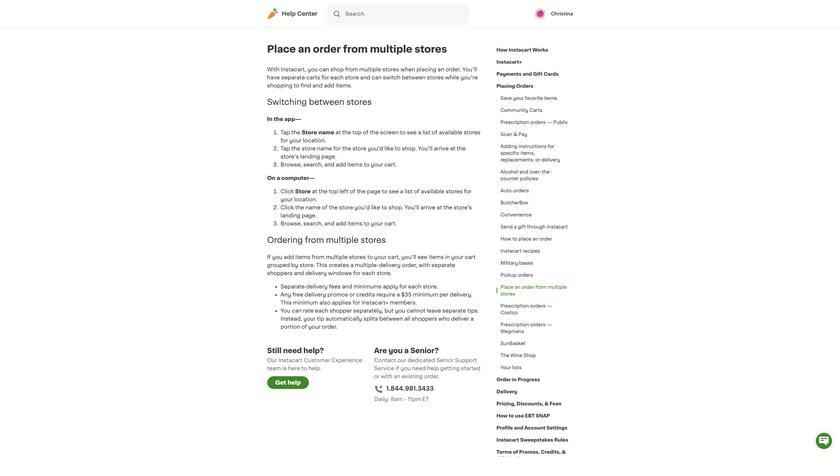 Task type: locate. For each thing, give the bounding box(es) containing it.
your inside click the name of the store you'd like to shop. you'll arrive at the store's landing page. browse, search, and add items to your cart.
[[371, 221, 383, 227]]

cart. down at the top of the screen to see a list of available stores for your location.
[[385, 162, 397, 167]]

1 click from the top
[[281, 189, 294, 194]]

1 vertical spatial or
[[350, 292, 355, 298]]

you'd down at the top of the screen to see a list of available stores for your location.
[[368, 146, 384, 151]]

0 horizontal spatial in
[[446, 255, 450, 260]]

how to use ebt snap link
[[497, 411, 551, 423]]

center
[[297, 11, 318, 16]]

3 — from the top
[[547, 323, 553, 328]]

delivery
[[542, 158, 561, 162], [379, 263, 401, 268], [306, 271, 327, 276], [306, 284, 328, 290], [305, 292, 326, 298]]

save your favorite items link
[[497, 92, 562, 104]]

each inside with instacart, you can shop from multiple stores when placing an order. you'll have separate carts for each store and can switch between stores while you're shopping to find and add items.
[[331, 75, 344, 80]]

— for prescription orders — wegmans
[[547, 323, 553, 328]]

1 vertical spatial with
[[381, 374, 393, 380]]

with right order,
[[419, 263, 431, 268]]

et
[[423, 397, 430, 402]]

tap inside "tap the store name for the store you'd like to shop. you'll arrive at the store's landing page. browse, search, and add items to your cart."
[[281, 146, 290, 151]]

name inside "tap the store name for the store you'd like to shop. you'll arrive at the store's landing page. browse, search, and add items to your cart."
[[317, 146, 332, 151]]

prescription inside prescription orders — costco
[[501, 304, 530, 309]]

list
[[423, 130, 431, 135], [405, 189, 413, 194]]

1 vertical spatial help
[[288, 381, 301, 386]]

shop. inside "tap the store name for the store you'd like to shop. you'll arrive at the store's landing page. browse, search, and add items to your cart."
[[402, 146, 417, 151]]

how to use ebt snap
[[497, 414, 551, 419]]

orders for prescription orders — publix
[[531, 120, 546, 125]]

free
[[293, 292, 304, 298]]

prescription for prescription orders — wegmans
[[501, 323, 530, 328]]

see right screen
[[407, 130, 417, 135]]

the-
[[542, 170, 552, 175]]

an inside are you a senior? contact our dedicated senior support service if you need help getting started or with an existing order.
[[394, 374, 401, 380]]

a up our
[[405, 348, 409, 355]]

of inside click the name of the store you'd like to shop. you'll arrive at the store's landing page. browse, search, and add items to your cart.
[[322, 205, 328, 210]]

this inside 'if you add items from multiple stores to your cart, you'll see items in your cart grouped by store. this creates a multiple-delivery order, with separate shoppers and delivery windows for each store.'
[[317, 263, 328, 268]]

auto-orders link
[[497, 185, 534, 197]]

you up our
[[389, 348, 403, 355]]

0 horizontal spatial place an order from multiple stores
[[267, 44, 448, 54]]

1 vertical spatial you'll
[[418, 146, 433, 151]]

search,
[[304, 162, 323, 167], [304, 221, 323, 227]]

stores inside at the top of the screen to see a list of available stores for your location.
[[464, 130, 481, 135]]

an right placing
[[438, 67, 445, 72]]

add up left
[[336, 162, 346, 167]]

1 horizontal spatial order.
[[425, 374, 440, 380]]

available inside at the top left of the page to see a list of available stores for your location.
[[421, 189, 445, 194]]

or up over-
[[536, 158, 541, 162]]

discounts,
[[517, 402, 544, 407]]

1 horizontal spatial order
[[522, 285, 535, 290]]

click store
[[281, 189, 312, 194]]

orders for pickup orders
[[518, 273, 534, 278]]

items up ordering from multiple stores
[[348, 221, 363, 227]]

1 — from the top
[[547, 120, 553, 125]]

0 horizontal spatial or
[[350, 292, 355, 298]]

sweepstakes
[[521, 438, 554, 443]]

from down ordering from multiple stores
[[312, 255, 325, 260]]

need down dedicated
[[413, 366, 426, 372]]

an up instacart, at the top left of the page
[[298, 44, 311, 54]]

order in progress
[[497, 378, 541, 383]]

this left creates
[[317, 263, 328, 268]]

1 horizontal spatial store.
[[377, 271, 392, 276]]

store's inside click the name of the store you'd like to shop. you'll arrive at the store's landing page. browse, search, and add items to your cart.
[[454, 205, 473, 210]]

click down on a computer—
[[281, 189, 294, 194]]

for inside the 'adding instructions for specific items, replacements, or delivery'
[[548, 144, 555, 149]]

shop. down at the top of the screen to see a list of available stores for your location.
[[402, 146, 417, 151]]

terms
[[497, 451, 512, 455]]

1 vertical spatial order
[[540, 237, 553, 242]]

add up the by
[[284, 255, 294, 260]]

& left fees
[[545, 402, 549, 407]]

2 vertical spatial prescription
[[501, 323, 530, 328]]

0 vertical spatial store's
[[281, 154, 299, 159]]

in inside 'if you add items from multiple stores to your cart, you'll see items in your cart grouped by store. this creates a multiple-delivery order, with separate shoppers and delivery windows for each store.'
[[446, 255, 450, 260]]

a left gift
[[514, 225, 517, 230]]

1 vertical spatial place an order from multiple stores
[[501, 285, 567, 297]]

contact
[[375, 358, 396, 363]]

0 horizontal spatial instacart+
[[362, 300, 389, 306]]

0 vertical spatial page.
[[322, 154, 337, 159]]

1 vertical spatial list
[[405, 189, 413, 194]]

store. right the by
[[300, 263, 315, 268]]

help?
[[304, 348, 324, 355]]

items up left
[[348, 162, 363, 167]]

with inside 'if you add items from multiple stores to your cart, you'll see items in your cart grouped by store. this creates a multiple-delivery order, with separate shoppers and delivery windows for each store.'
[[419, 263, 431, 268]]

each up the $35
[[409, 284, 422, 290]]

2 vertical spatial order
[[522, 285, 535, 290]]

name down 'click store'
[[306, 205, 321, 210]]

page
[[367, 189, 381, 194]]

1 horizontal spatial this
[[317, 263, 328, 268]]

1 vertical spatial top
[[329, 189, 338, 194]]

3 prescription from the top
[[501, 323, 530, 328]]

1 vertical spatial between
[[309, 98, 345, 106]]

orders up 'butcherbox'
[[514, 189, 530, 193]]

1 cart. from the top
[[385, 162, 397, 167]]

1 vertical spatial arrive
[[421, 205, 436, 210]]

2 prescription from the top
[[501, 304, 530, 309]]

2 horizontal spatial can
[[372, 75, 382, 80]]

can up instead,
[[292, 308, 302, 314]]

account
[[525, 426, 546, 431]]

0 horizontal spatial help
[[288, 381, 301, 386]]

0 vertical spatial place an order from multiple stores
[[267, 44, 448, 54]]

delivery.
[[450, 292, 473, 298]]

arrive
[[434, 146, 449, 151], [421, 205, 436, 210]]

minimum up rate
[[293, 300, 318, 306]]

1 vertical spatial tap
[[281, 146, 290, 151]]

— down prescription orders — costco link
[[547, 323, 553, 328]]

1 prescription from the top
[[501, 120, 530, 125]]

in left cart
[[446, 255, 450, 260]]

0 vertical spatial you'll
[[463, 67, 477, 72]]

browse,
[[281, 162, 302, 167], [281, 221, 302, 227]]

and inside separate delivery fees and minimums apply for each store. any free delivery promos or credits require a $35 minimum per delivery. this minimum also applies for instacart+ members. you can rate each shopper separately, but you cannot leave separate tips. instead, your tip automatically splits between all shoppers who deliver a portion of your order.
[[342, 284, 353, 290]]

— for prescription orders — publix
[[547, 120, 553, 125]]

1 vertical spatial browse,
[[281, 221, 302, 227]]

how for how to use ebt snap
[[497, 414, 508, 419]]

search, up computer—
[[304, 162, 323, 167]]

2 vertical spatial &
[[562, 451, 566, 455]]

between down items.
[[309, 98, 345, 106]]

send
[[501, 225, 513, 230]]

like down at the top of the screen to see a list of available stores for your location.
[[385, 146, 394, 151]]

pricing, discounts, & fees
[[497, 402, 562, 407]]

1 vertical spatial shop.
[[389, 205, 404, 210]]

in
[[267, 116, 273, 122]]

help down dedicated
[[428, 366, 439, 372]]

cannot
[[407, 308, 426, 314]]

a left the $35
[[397, 292, 400, 298]]

orders down prescription orders — costco link
[[531, 323, 546, 328]]

2 tap from the top
[[281, 146, 290, 151]]

2 vertical spatial separate
[[443, 308, 467, 314]]

0 vertical spatial how
[[497, 48, 508, 52]]

add left items.
[[324, 83, 335, 88]]

top up "tap the store name for the store you'd like to shop. you'll arrive at the store's landing page. browse, search, and add items to your cart."
[[353, 130, 362, 135]]

browse, inside "tap the store name for the store you'd like to shop. you'll arrive at the store's landing page. browse, search, and add items to your cart."
[[281, 162, 302, 167]]

and inside 'if you add items from multiple stores to your cart, you'll see items in your cart grouped by store. this creates a multiple-delivery order, with separate shoppers and delivery windows for each store.'
[[294, 271, 304, 276]]

instacart+
[[497, 60, 522, 64], [362, 300, 389, 306]]

pickup
[[501, 273, 517, 278]]

cart. inside "tap the store name for the store you'd like to shop. you'll arrive at the store's landing page. browse, search, and add items to your cart."
[[385, 162, 397, 167]]

deliver
[[452, 316, 470, 322]]

0 vertical spatial arrive
[[434, 146, 449, 151]]

1 horizontal spatial can
[[320, 67, 329, 72]]

from inside with instacart, you can shop from multiple stores when placing an order. you'll have separate carts for each store and can switch between stores while you're shopping to find and add items.
[[346, 67, 358, 72]]

items up the by
[[296, 255, 311, 260]]

landing down 'click store'
[[281, 213, 301, 218]]

1 horizontal spatial page.
[[322, 154, 337, 159]]

tips.
[[468, 308, 479, 314]]

1 vertical spatial need
[[413, 366, 426, 372]]

instead,
[[281, 316, 302, 322]]

prescription inside "link"
[[501, 120, 530, 125]]

add inside click the name of the store you'd like to shop. you'll arrive at the store's landing page. browse, search, and add items to your cart.
[[336, 221, 346, 227]]

specific
[[501, 151, 520, 156]]

a inside at the top of the screen to see a list of available stores for your location.
[[418, 130, 422, 135]]

add inside 'if you add items from multiple stores to your cart, you'll see items in your cart grouped by store. this creates a multiple-delivery order, with separate shoppers and delivery windows for each store.'
[[284, 255, 294, 260]]

orders
[[531, 120, 546, 125], [514, 189, 530, 193], [518, 273, 534, 278], [531, 304, 546, 309], [531, 323, 546, 328]]

1 horizontal spatial gift
[[534, 72, 543, 77]]

between down when
[[402, 75, 426, 80]]

1 vertical spatial separate
[[432, 263, 456, 268]]

your up the page
[[371, 162, 383, 167]]

the
[[501, 354, 510, 359]]

top for left
[[329, 189, 338, 194]]

your inside "tap the store name for the store you'd like to shop. you'll arrive at the store's landing page. browse, search, and add items to your cart."
[[371, 162, 383, 167]]

0 horizontal spatial top
[[329, 189, 338, 194]]

grouped
[[267, 263, 290, 268]]

1 horizontal spatial help
[[428, 366, 439, 372]]

minimums
[[354, 284, 382, 290]]

0 vertical spatial location.
[[303, 138, 326, 143]]

see right you'll at left bottom
[[418, 255, 428, 260]]

2 horizontal spatial &
[[562, 451, 566, 455]]

at inside at the top left of the page to see a list of available stores for your location.
[[312, 189, 318, 194]]

store down computer—
[[296, 189, 311, 194]]

shoppers down cannot
[[412, 316, 438, 322]]

placing
[[417, 67, 437, 72]]

2 browse, from the top
[[281, 221, 302, 227]]

items inside "tap the store name for the store you'd like to shop. you'll arrive at the store's landing page. browse, search, and add items to your cart."
[[348, 162, 363, 167]]

for inside 'if you add items from multiple stores to your cart, you'll see items in your cart grouped by store. this creates a multiple-delivery order, with separate shoppers and delivery windows for each store.'
[[354, 271, 361, 276]]

landing inside click the name of the store you'd like to shop. you'll arrive at the store's landing page. browse, search, and add items to your cart.
[[281, 213, 301, 218]]

store
[[302, 130, 317, 135], [296, 189, 311, 194]]

1 vertical spatial how
[[501, 237, 512, 242]]

tap the store name
[[281, 130, 336, 135]]

2 vertical spatial store.
[[423, 284, 439, 290]]

user avatar image
[[535, 8, 546, 19]]

0 vertical spatial click
[[281, 189, 294, 194]]

for inside at the top left of the page to see a list of available stores for your location.
[[464, 189, 472, 194]]

your down 'tap the store name'
[[290, 138, 302, 143]]

in the app—
[[267, 116, 302, 122]]

2 vertical spatial order.
[[425, 374, 440, 380]]

you'd
[[368, 146, 384, 151], [355, 205, 370, 210]]

list inside at the top of the screen to see a list of available stores for your location.
[[423, 130, 431, 135]]

0 horizontal spatial order.
[[322, 325, 338, 330]]

search, up ordering from multiple stores
[[304, 221, 323, 227]]

0 horizontal spatial minimum
[[293, 300, 318, 306]]

from up prescription orders — costco link
[[536, 285, 547, 290]]

place
[[519, 237, 532, 242]]

see inside 'if you add items from multiple stores to your cart, you'll see items in your cart grouped by store. this creates a multiple-delivery order, with separate shoppers and delivery windows for each store.'
[[418, 255, 428, 260]]

name for store
[[319, 130, 335, 135]]

page. down 'click store'
[[302, 213, 317, 218]]

get help
[[275, 381, 301, 386]]

0 vertical spatial store.
[[300, 263, 315, 268]]

orders for prescription orders — wegmans
[[531, 323, 546, 328]]

0 vertical spatial prescription
[[501, 120, 530, 125]]

tip
[[317, 316, 325, 322]]

help inside button
[[288, 381, 301, 386]]

orders for auto-orders
[[514, 189, 530, 193]]

or inside are you a senior? contact our dedicated senior support service if you need help getting started or with an existing order.
[[375, 374, 380, 380]]

gift
[[518, 225, 526, 230]]

to
[[294, 83, 300, 88], [400, 130, 406, 135], [395, 146, 401, 151], [364, 162, 370, 167], [382, 189, 388, 194], [382, 205, 388, 210], [364, 221, 370, 227], [513, 237, 518, 242], [368, 255, 373, 260], [302, 366, 307, 372], [509, 414, 514, 419]]

your down 'click store'
[[281, 197, 293, 202]]

2 click from the top
[[281, 205, 294, 210]]

if
[[267, 255, 271, 260]]

1 vertical spatial cart.
[[385, 221, 397, 227]]

1 vertical spatial search,
[[304, 221, 323, 227]]

0 vertical spatial gift
[[534, 72, 543, 77]]

you up the carts
[[308, 67, 318, 72]]

0 horizontal spatial shoppers
[[267, 271, 293, 276]]

prescription orders — costco
[[501, 304, 553, 316]]

gift down terms at right
[[497, 457, 507, 458]]

1 vertical spatial name
[[317, 146, 332, 151]]

place
[[267, 44, 296, 54], [501, 285, 514, 290]]

orders down bases
[[518, 273, 534, 278]]

1 tap from the top
[[281, 130, 290, 135]]

this down any
[[281, 300, 292, 306]]

0 vertical spatial this
[[317, 263, 328, 268]]

carts
[[530, 108, 543, 113]]

store.
[[300, 263, 315, 268], [377, 271, 392, 276], [423, 284, 439, 290]]

app—
[[285, 116, 302, 122]]

instacart+ up separately,
[[362, 300, 389, 306]]

military bases link
[[497, 257, 538, 270]]

your inside at the top of the screen to see a list of available stores for your location.
[[290, 138, 302, 143]]

help inside are you a senior? contact our dedicated senior support service if you need help getting started or with an existing order.
[[428, 366, 439, 372]]

help
[[428, 366, 439, 372], [288, 381, 301, 386]]

you'll inside click the name of the store you'd like to shop. you'll arrive at the store's landing page. browse, search, and add items to your cart.
[[405, 205, 420, 210]]

scan & pay link
[[497, 129, 532, 141]]

0 vertical spatial browse,
[[281, 162, 302, 167]]

you right if
[[401, 366, 411, 372]]

1 vertical spatial store
[[296, 189, 311, 194]]

location. inside at the top of the screen to see a list of available stores for your location.
[[303, 138, 326, 143]]

orders inside the prescription orders — wegmans
[[531, 323, 546, 328]]

can inside separate delivery fees and minimums apply for each store. any free delivery promos or credits require a $35 minimum per delivery. this minimum also applies for instacart+ members. you can rate each shopper separately, but you cannot leave separate tips. instead, your tip automatically splits between all shoppers who deliver a portion of your order.
[[292, 308, 302, 314]]

0 vertical spatial between
[[402, 75, 426, 80]]

1 horizontal spatial list
[[423, 130, 431, 135]]

between down but
[[380, 316, 403, 322]]

2 horizontal spatial order.
[[446, 67, 462, 72]]

page.
[[322, 154, 337, 159], [302, 213, 317, 218]]

— for prescription orders — costco
[[547, 304, 553, 309]]

1 horizontal spatial with
[[419, 263, 431, 268]]

store down left
[[340, 205, 353, 210]]

2 cart. from the top
[[385, 221, 397, 227]]

orders inside prescription orders — costco
[[531, 304, 546, 309]]

your lists
[[501, 366, 522, 371]]

2 vertical spatial or
[[375, 374, 380, 380]]

2 vertical spatial name
[[306, 205, 321, 210]]

your
[[514, 96, 524, 101], [290, 138, 302, 143], [371, 162, 383, 167], [281, 197, 293, 202], [371, 221, 383, 227], [375, 255, 387, 260], [452, 255, 464, 260], [304, 316, 316, 322], [309, 325, 321, 330]]

separate delivery fees and minimums apply for each store. any free delivery promos or credits require a $35 minimum per delivery. this minimum also applies for instacart+ members. you can rate each shopper separately, but you cannot leave separate tips. instead, your tip automatically splits between all shoppers who deliver a portion of your order.
[[281, 284, 479, 330]]

your left cart
[[452, 255, 464, 260]]

0 vertical spatial tap
[[281, 130, 290, 135]]

at inside click the name of the store you'd like to shop. you'll arrive at the store's landing page. browse, search, and add items to your cart.
[[437, 205, 443, 210]]

0 vertical spatial see
[[407, 130, 417, 135]]

store up items.
[[345, 75, 359, 80]]

how inside 'link'
[[497, 48, 508, 52]]

auto-
[[501, 189, 514, 193]]

landing down 'tap the store name'
[[301, 154, 320, 159]]

0 vertical spatial in
[[446, 255, 450, 260]]

at inside at the top of the screen to see a list of available stores for your location.
[[336, 130, 341, 135]]

adding instructions for specific items, replacements, or delivery
[[501, 144, 561, 162]]

your inside at the top left of the page to see a list of available stores for your location.
[[281, 197, 293, 202]]

you down members.
[[395, 308, 406, 314]]

separate
[[282, 75, 305, 80], [432, 263, 456, 268], [443, 308, 467, 314]]

or up 'applies'
[[350, 292, 355, 298]]

separate up deliver
[[443, 308, 467, 314]]

1 vertical spatial available
[[421, 189, 445, 194]]

how up instacart+ link
[[497, 48, 508, 52]]

0 vertical spatial order.
[[446, 67, 462, 72]]

1 search, from the top
[[304, 162, 323, 167]]

2 vertical spatial see
[[418, 255, 428, 260]]

browse, up on a computer—
[[281, 162, 302, 167]]

for inside "tap the store name for the store you'd like to shop. you'll arrive at the store's landing page. browse, search, and add items to your cart."
[[334, 146, 341, 151]]

0 horizontal spatial page.
[[302, 213, 317, 218]]

cart. down at the top left of the page to see a list of available stores for your location.
[[385, 221, 397, 227]]

1 vertical spatial gift
[[497, 457, 507, 458]]

1 vertical spatial like
[[372, 205, 381, 210]]

2 — from the top
[[547, 304, 553, 309]]

0 horizontal spatial cards
[[508, 457, 523, 458]]

profile
[[497, 426, 513, 431]]

store. up apply
[[377, 271, 392, 276]]

1 horizontal spatial top
[[353, 130, 362, 135]]

from up "shop"
[[343, 44, 368, 54]]

store down 'tap the store name'
[[302, 146, 316, 151]]

0 vertical spatial —
[[547, 120, 553, 125]]

-
[[404, 397, 407, 402]]

place down the pickup
[[501, 285, 514, 290]]

at inside "tap the store name for the store you'd like to shop. you'll arrive at the store's landing page. browse, search, and add items to your cart."
[[451, 146, 456, 151]]

switching between stores
[[267, 98, 372, 106]]

your down at the top left of the page to see a list of available stores for your location.
[[371, 221, 383, 227]]

1 browse, from the top
[[281, 162, 302, 167]]

prescription down community
[[501, 120, 530, 125]]

2 vertical spatial can
[[292, 308, 302, 314]]

are you a senior? contact our dedicated senior support service if you need help getting started or with an existing order.
[[375, 348, 481, 380]]

0 horizontal spatial list
[[405, 189, 413, 194]]

shopper
[[330, 308, 352, 314]]

cards inside terms of promos, credits, & gift cards
[[508, 457, 523, 458]]

name inside click the name of the store you'd like to shop. you'll arrive at the store's landing page. browse, search, and add items to your cart.
[[306, 205, 321, 210]]

you up grouped
[[272, 255, 283, 260]]

prescription up wegmans
[[501, 323, 530, 328]]

0 horizontal spatial see
[[389, 189, 399, 194]]

instacart up here
[[279, 358, 303, 363]]

multiple inside with instacart, you can shop from multiple stores when placing an order. you'll have separate carts for each store and can switch between stores while you're shopping to find and add items.
[[360, 67, 381, 72]]

switch
[[383, 75, 401, 80]]

shoppers down grouped
[[267, 271, 293, 276]]

0 horizontal spatial like
[[372, 205, 381, 210]]

click the name of the store you'd like to shop. you'll arrive at the store's landing page. browse, search, and add items to your cart.
[[281, 205, 473, 227]]

add inside "tap the store name for the store you'd like to shop. you'll arrive at the store's landing page. browse, search, and add items to your cart."
[[336, 162, 346, 167]]

store. inside separate delivery fees and minimums apply for each store. any free delivery promos or credits require a $35 minimum per delivery. this minimum also applies for instacart+ members. you can rate each shopper separately, but you cannot leave separate tips. instead, your tip automatically splits between all shoppers who deliver a portion of your order.
[[423, 284, 439, 290]]

0 vertical spatial separate
[[282, 75, 305, 80]]

help.
[[309, 366, 322, 372]]

page. down 'tap the store name'
[[322, 154, 337, 159]]

2 search, from the top
[[304, 221, 323, 227]]

separate
[[281, 284, 305, 290]]

shop.
[[402, 146, 417, 151], [389, 205, 404, 210]]

name down 'tap the store name'
[[317, 146, 332, 151]]

add up ordering from multiple stores
[[336, 221, 346, 227]]

get
[[275, 381, 287, 386]]

0 vertical spatial minimum
[[413, 292, 439, 298]]

location. down 'tap the store name'
[[303, 138, 326, 143]]

between inside separate delivery fees and minimums apply for each store. any free delivery promos or credits require a $35 minimum per delivery. this minimum also applies for instacart+ members. you can rate each shopper separately, but you cannot leave separate tips. instead, your tip automatically splits between all shoppers who deliver a portion of your order.
[[380, 316, 403, 322]]

0 vertical spatial place
[[267, 44, 296, 54]]

minimum
[[413, 292, 439, 298], [293, 300, 318, 306]]

when
[[401, 67, 416, 72]]

a
[[418, 130, 422, 135], [277, 176, 280, 181], [400, 189, 404, 194], [514, 225, 517, 230], [351, 263, 354, 268], [397, 292, 400, 298], [471, 316, 474, 322], [405, 348, 409, 355]]

adding
[[501, 144, 518, 149]]

from right "shop"
[[346, 67, 358, 72]]

need up here
[[283, 348, 302, 355]]

separate inside separate delivery fees and minimums apply for each store. any free delivery promos or credits require a $35 minimum per delivery. this minimum also applies for instacart+ members. you can rate each shopper separately, but you cannot leave separate tips. instead, your tip automatically splits between all shoppers who deliver a portion of your order.
[[443, 308, 467, 314]]

terms of promos, credits, & gift cards link
[[497, 447, 574, 458]]

prescription up costco
[[501, 304, 530, 309]]

splits
[[364, 316, 378, 322]]

1 vertical spatial landing
[[281, 213, 301, 218]]

orders down place an order from multiple stores link
[[531, 304, 546, 309]]

gift inside terms of promos, credits, & gift cards
[[497, 457, 507, 458]]

each inside 'if you add items from multiple stores to your cart, you'll see items in your cart grouped by store. this creates a multiple-delivery order, with separate shoppers and delivery windows for each store.'
[[362, 271, 376, 276]]

send a gift through instacart
[[501, 225, 568, 230]]

2 horizontal spatial store.
[[423, 284, 439, 290]]

1 vertical spatial instacart+
[[362, 300, 389, 306]]

you inside 'if you add items from multiple stores to your cart, you'll see items in your cart grouped by store. this creates a multiple-delivery order, with separate shoppers and delivery windows for each store.'
[[272, 255, 283, 260]]

1 horizontal spatial place
[[501, 285, 514, 290]]

need inside are you a senior? contact our dedicated senior support service if you need help getting started or with an existing order.
[[413, 366, 426, 372]]

1 horizontal spatial see
[[407, 130, 417, 135]]

& inside terms of promos, credits, & gift cards
[[562, 451, 566, 455]]

minimum up leave
[[413, 292, 439, 298]]

list inside at the top left of the page to see a list of available stores for your location.
[[405, 189, 413, 194]]

separate inside 'if you add items from multiple stores to your cart, you'll see items in your cart grouped by store. this creates a multiple-delivery order, with separate shoppers and delivery windows for each store.'
[[432, 263, 456, 268]]

0 vertical spatial help
[[428, 366, 439, 372]]

1 vertical spatial location.
[[294, 197, 318, 202]]

credits
[[357, 292, 375, 298]]

0 vertical spatial cart.
[[385, 162, 397, 167]]

like down at the top left of the page to see a list of available stores for your location.
[[372, 205, 381, 210]]

prescription inside the prescription orders — wegmans
[[501, 323, 530, 328]]

location. inside at the top left of the page to see a list of available stores for your location.
[[294, 197, 318, 202]]

2 horizontal spatial order
[[540, 237, 553, 242]]

order up "shop"
[[313, 44, 341, 54]]

shop. down at the top left of the page to see a list of available stores for your location.
[[389, 205, 404, 210]]

prescription orders — wegmans link
[[497, 319, 574, 338]]

an down pickup orders link
[[515, 285, 521, 290]]

0 vertical spatial &
[[514, 132, 518, 137]]

gift up orders
[[534, 72, 543, 77]]

see right the page
[[389, 189, 399, 194]]

community carts
[[501, 108, 543, 113]]

started
[[462, 366, 481, 372]]

1 vertical spatial —
[[547, 304, 553, 309]]

an down if
[[394, 374, 401, 380]]

— inside prescription orders — costco
[[547, 304, 553, 309]]

prescription for prescription orders — costco
[[501, 304, 530, 309]]



Task type: describe. For each thing, give the bounding box(es) containing it.
Search search field
[[345, 6, 468, 22]]

cart,
[[388, 255, 401, 260]]

help
[[282, 11, 296, 16]]

with inside are you a senior? contact our dedicated senior support service if you need help getting started or with an existing order.
[[381, 374, 393, 380]]

separately,
[[354, 308, 384, 314]]

our
[[267, 358, 277, 363]]

how to place an order link
[[497, 233, 557, 245]]

prescription for prescription orders — publix
[[501, 120, 530, 125]]

are
[[375, 348, 387, 355]]

and inside profile and account settings link
[[514, 426, 524, 431]]

store's inside "tap the store name for the store you'd like to shop. you'll arrive at the store's landing page. browse, search, and add items to your cart."
[[281, 154, 299, 159]]

you inside with instacart, you can shop from multiple stores when placing an order. you'll have separate carts for each store and can switch between stores while you're shopping to find and add items.
[[308, 67, 318, 72]]

0 horizontal spatial order
[[313, 44, 341, 54]]

for inside with instacart, you can shop from multiple stores when placing an order. you'll have separate carts for each store and can switch between stores while you're shopping to find and add items.
[[322, 75, 329, 80]]

cart
[[465, 255, 476, 260]]

of inside separate delivery fees and minimums apply for each store. any free delivery promos or credits require a $35 minimum per delivery. this minimum also applies for instacart+ members. you can rate each shopper separately, but you cannot leave separate tips. instead, your tip automatically splits between all shoppers who deliver a portion of your order.
[[302, 325, 307, 330]]

to inside at the top of the screen to see a list of available stores for your location.
[[400, 130, 406, 135]]

from right ordering
[[305, 237, 324, 244]]

help center
[[282, 11, 318, 16]]

convenience link
[[497, 209, 536, 221]]

0 vertical spatial can
[[320, 67, 329, 72]]

an inside with instacart, you can shop from multiple stores when placing an order. you'll have separate carts for each store and can switch between stores while you're shopping to find and add items.
[[438, 67, 445, 72]]

name for store
[[317, 146, 332, 151]]

order. inside with instacart, you can shop from multiple stores when placing an order. you'll have separate carts for each store and can switch between stores while you're shopping to find and add items.
[[446, 67, 462, 72]]

see inside at the top of the screen to see a list of available stores for your location.
[[407, 130, 417, 135]]

prescription orders — publix link
[[497, 116, 572, 129]]

add inside with instacart, you can shop from multiple stores when placing an order. you'll have separate carts for each store and can switch between stores while you're shopping to find and add items.
[[324, 83, 335, 88]]

shoppers inside separate delivery fees and minimums apply for each store. any free delivery promos or credits require a $35 minimum per delivery. this minimum also applies for instacart+ members. you can rate each shopper separately, but you cannot leave separate tips. instead, your tip automatically splits between all shoppers who deliver a portion of your order.
[[412, 316, 438, 322]]

a inside are you a senior? contact our dedicated senior support service if you need help getting started or with an existing order.
[[405, 348, 409, 355]]

search, inside click the name of the store you'd like to shop. you'll arrive at the store's landing page. browse, search, and add items to your cart.
[[304, 221, 323, 227]]

butcherbox link
[[497, 197, 533, 209]]

christina
[[552, 11, 574, 16]]

how for how to place an order
[[501, 237, 512, 242]]

like inside "tap the store name for the store you'd like to shop. you'll arrive at the store's landing page. browse, search, and add items to your cart."
[[385, 146, 394, 151]]

tap for tap the store name for the store you'd like to shop. you'll arrive at the store's landing page. browse, search, and add items to your cart.
[[281, 146, 290, 151]]

delivery down the cart,
[[379, 263, 401, 268]]

instacart+ inside separate delivery fees and minimums apply for each store. any free delivery promos or credits require a $35 minimum per delivery. this minimum also applies for instacart+ members. you can rate each shopper separately, but you cannot leave separate tips. instead, your tip automatically splits between all shoppers who deliver a portion of your order.
[[362, 300, 389, 306]]

with instacart, you can shop from multiple stores when placing an order. you'll have separate carts for each store and can switch between stores while you're shopping to find and add items.
[[267, 67, 478, 88]]

get help button
[[267, 377, 309, 390]]

between inside with instacart, you can shop from multiple stores when placing an order. you'll have separate carts for each store and can switch between stores while you're shopping to find and add items.
[[402, 75, 426, 80]]

windows
[[329, 271, 352, 276]]

send a gift through instacart link
[[497, 221, 572, 233]]

1 horizontal spatial minimum
[[413, 292, 439, 298]]

delivery inside the 'adding instructions for specific items, replacements, or delivery'
[[542, 158, 561, 162]]

need inside still need help? our instacart customer experience team is here to help.
[[283, 348, 302, 355]]

multiple inside 'if you add items from multiple stores to your cart, you'll see items in your cart grouped by store. this creates a multiple-delivery order, with separate shoppers and delivery windows for each store.'
[[326, 255, 348, 260]]

carts
[[307, 75, 320, 80]]

1 vertical spatial can
[[372, 75, 382, 80]]

1 horizontal spatial place an order from multiple stores
[[501, 285, 567, 297]]

prescription orders — wegmans
[[501, 323, 553, 334]]

a inside 'if you add items from multiple stores to your cart, you'll see items in your cart grouped by store. this creates a multiple-delivery order, with separate shoppers and delivery windows for each store.'
[[351, 263, 354, 268]]

arrive inside click the name of the store you'd like to shop. you'll arrive at the store's landing page. browse, search, and add items to your cart.
[[421, 205, 436, 210]]

with
[[267, 67, 280, 72]]

automatically
[[326, 316, 362, 322]]

rules
[[555, 438, 569, 443]]

recipes
[[523, 249, 541, 254]]

experience
[[332, 358, 363, 363]]

counter
[[501, 177, 519, 181]]

items right favorite on the top right of page
[[545, 96, 558, 101]]

an inside place an order from multiple stores
[[515, 285, 521, 290]]

click for click the name of the store you'd like to shop. you'll arrive at the store's landing page. browse, search, and add items to your cart.
[[281, 205, 294, 210]]

profile and account settings
[[497, 426, 568, 431]]

credits,
[[541, 451, 561, 455]]

a inside send a gift through instacart link
[[514, 225, 517, 230]]

11pm
[[408, 397, 421, 402]]

delivery link
[[497, 386, 518, 398]]

if you add items from multiple stores to your cart, you'll see items in your cart grouped by store. this creates a multiple-delivery order, with separate shoppers and delivery windows for each store.
[[267, 255, 476, 276]]

place inside place an order from multiple stores
[[501, 285, 514, 290]]

or inside separate delivery fees and minimums apply for each store. any free delivery promos or credits require a $35 minimum per delivery. this minimum also applies for instacart+ members. you can rate each shopper separately, but you cannot leave separate tips. instead, your tip automatically splits between all shoppers who deliver a portion of your order.
[[350, 292, 355, 298]]

ordering
[[267, 237, 303, 244]]

scan
[[501, 132, 513, 137]]

over-
[[530, 170, 542, 175]]

you'll
[[402, 255, 417, 260]]

0 vertical spatial instacart+
[[497, 60, 522, 64]]

and inside click the name of the store you'd like to shop. you'll arrive at the store's landing page. browse, search, and add items to your cart.
[[325, 221, 335, 227]]

senior
[[437, 358, 454, 363]]

and inside the alcohol and over-the- counter policies
[[520, 170, 529, 175]]

orders
[[517, 84, 534, 89]]

works
[[533, 48, 549, 52]]

to inside with instacart, you can shop from multiple stores when placing an order. you'll have separate carts for each store and can switch between stores while you're shopping to find and add items.
[[294, 83, 300, 88]]

your right save
[[514, 96, 524, 101]]

instacart recipes link
[[497, 245, 545, 257]]

order. inside are you a senior? contact our dedicated senior support service if you need help getting started or with an existing order.
[[425, 374, 440, 380]]

policies
[[521, 177, 539, 181]]

pickup orders link
[[497, 270, 538, 282]]

daily: 8am - 11pm et
[[375, 397, 430, 402]]

delivery up also
[[305, 292, 326, 298]]

and inside the payments and gift cards link
[[523, 72, 533, 77]]

click for click store
[[281, 189, 294, 194]]

lists
[[513, 366, 522, 371]]

gift inside the payments and gift cards link
[[534, 72, 543, 77]]

but
[[385, 308, 394, 314]]

to inside at the top left of the page to see a list of available stores for your location.
[[382, 189, 388, 194]]

for inside at the top of the screen to see a list of available stores for your location.
[[281, 138, 288, 143]]

0 vertical spatial store
[[302, 130, 317, 135]]

auto-orders
[[501, 189, 530, 193]]

delivery left the windows
[[306, 271, 327, 276]]

your left the cart,
[[375, 255, 387, 260]]

service
[[375, 366, 395, 372]]

order,
[[402, 263, 418, 268]]

orders for prescription orders — costco
[[531, 304, 546, 309]]

this inside separate delivery fees and minimums apply for each store. any free delivery promos or credits require a $35 minimum per delivery. this minimum also applies for instacart+ members. you can rate each shopper separately, but you cannot leave separate tips. instead, your tip automatically splits between all shoppers who deliver a portion of your order.
[[281, 300, 292, 306]]

pricing, discounts, & fees link
[[497, 398, 562, 411]]

save your favorite items
[[501, 96, 558, 101]]

our
[[398, 358, 407, 363]]

screen
[[381, 130, 399, 135]]

browse, inside click the name of the store you'd like to shop. you'll arrive at the store's landing page. browse, search, and add items to your cart.
[[281, 221, 302, 227]]

the wine shop link
[[497, 350, 540, 362]]

through
[[528, 225, 546, 230]]

items inside click the name of the store you'd like to shop. you'll arrive at the store's landing page. browse, search, and add items to your cart.
[[348, 221, 363, 227]]

top for of
[[353, 130, 362, 135]]

while
[[446, 75, 460, 80]]

or inside the 'adding instructions for specific items, replacements, or delivery'
[[536, 158, 541, 162]]

pay
[[519, 132, 528, 137]]

christina link
[[535, 8, 574, 19]]

applies
[[332, 300, 352, 306]]

you'd inside "tap the store name for the store you'd like to shop. you'll arrive at the store's landing page. browse, search, and add items to your cart."
[[368, 146, 384, 151]]

1 vertical spatial minimum
[[293, 300, 318, 306]]

you
[[281, 308, 291, 314]]

and inside "tap the store name for the store you'd like to shop. you'll arrive at the store's landing page. browse, search, and add items to your cart."
[[325, 162, 335, 167]]

items right you'll at left bottom
[[429, 255, 444, 260]]

you'll inside with instacart, you can shop from multiple stores when placing an order. you'll have separate carts for each store and can switch between stores while you're shopping to find and add items.
[[463, 67, 477, 72]]

dedicated
[[408, 358, 436, 363]]

instacart inside 'link'
[[509, 48, 532, 52]]

see inside at the top left of the page to see a list of available stores for your location.
[[389, 189, 399, 194]]

existing
[[402, 374, 423, 380]]

ordering from multiple stores
[[267, 237, 386, 244]]

your down tip
[[309, 325, 321, 330]]

search, inside "tap the store name for the store you'd like to shop. you'll arrive at the store's landing page. browse, search, and add items to your cart."
[[304, 162, 323, 167]]

from inside place an order from multiple stores
[[536, 285, 547, 290]]

a down tips.
[[471, 316, 474, 322]]

placing orders
[[497, 84, 534, 89]]

military
[[501, 261, 519, 266]]

have
[[267, 75, 280, 80]]

you'd inside click the name of the store you'd like to shop. you'll arrive at the store's landing page. browse, search, and add items to your cart.
[[355, 205, 370, 210]]

a right 'on'
[[277, 176, 280, 181]]

order. inside separate delivery fees and minimums apply for each store. any free delivery promos or credits require a $35 minimum per delivery. this minimum also applies for instacart+ members. you can rate each shopper separately, but you cannot leave separate tips. instead, your tip automatically splits between all shoppers who deliver a portion of your order.
[[322, 325, 338, 330]]

stores inside 'if you add items from multiple stores to your cart, you'll see items in your cart grouped by store. this creates a multiple-delivery order, with separate shoppers and delivery windows for each store.'
[[349, 255, 366, 260]]

tap the store name for the store you'd like to shop. you'll arrive at the store's landing page. browse, search, and add items to your cart.
[[281, 146, 466, 167]]

how to place an order
[[501, 237, 553, 242]]

0 horizontal spatial store.
[[300, 263, 315, 268]]

arrive inside "tap the store name for the store you'd like to shop. you'll arrive at the store's landing page. browse, search, and add items to your cart."
[[434, 146, 449, 151]]

alcohol and over-the- counter policies
[[501, 170, 552, 181]]

instacart,
[[281, 67, 307, 72]]

payments
[[497, 72, 522, 77]]

like inside click the name of the store you'd like to shop. you'll arrive at the store's landing page. browse, search, and add items to your cart.
[[372, 205, 381, 210]]

1 vertical spatial in
[[513, 378, 517, 383]]

store inside with instacart, you can shop from multiple stores when placing an order. you'll have separate carts for each store and can switch between stores while you're shopping to find and add items.
[[345, 75, 359, 80]]

1 vertical spatial store.
[[377, 271, 392, 276]]

instacart image
[[267, 8, 278, 19]]

all
[[405, 316, 411, 322]]

cart. inside click the name of the store you'd like to shop. you'll arrive at the store's landing page. browse, search, and add items to your cart.
[[385, 221, 397, 227]]

cards inside the payments and gift cards link
[[544, 72, 559, 77]]

scan & pay
[[501, 132, 528, 137]]

page. inside click the name of the store you'd like to shop. you'll arrive at the store's landing page. browse, search, and add items to your cart.
[[302, 213, 317, 218]]

instacart inside still need help? our instacart customer experience team is here to help.
[[279, 358, 303, 363]]

instacart down profile
[[497, 438, 520, 443]]

at the top of the screen to see a list of available stores for your location.
[[281, 130, 481, 143]]

8am
[[391, 397, 403, 402]]

of inside terms of promos, credits, & gift cards
[[514, 451, 519, 455]]

store down at the top of the screen to see a list of available stores for your location.
[[353, 146, 367, 151]]

to inside still need help? our instacart customer experience team is here to help.
[[302, 366, 307, 372]]

who
[[439, 316, 450, 322]]

instacart up military
[[501, 249, 522, 254]]

replacements,
[[501, 158, 535, 162]]

tap for tap the store name
[[281, 130, 290, 135]]

instructions
[[519, 144, 547, 149]]

members.
[[390, 300, 417, 306]]

on
[[267, 176, 276, 181]]

delivery left fees
[[306, 284, 328, 290]]

you inside separate delivery fees and minimums apply for each store. any free delivery promos or credits require a $35 minimum per delivery. this minimum also applies for instacart+ members. you can rate each shopper separately, but you cannot leave separate tips. instead, your tip automatically splits between all shoppers who deliver a portion of your order.
[[395, 308, 406, 314]]

alcohol and over-the- counter policies link
[[497, 166, 574, 185]]

available inside at the top of the screen to see a list of available stores for your location.
[[439, 130, 463, 135]]

adding instructions for specific items, replacements, or delivery link
[[497, 141, 574, 166]]

by
[[292, 263, 299, 268]]

instacart right the through
[[547, 225, 568, 230]]

from inside 'if you add items from multiple stores to your cart, you'll see items in your cart grouped by store. this creates a multiple-delivery order, with separate shoppers and delivery windows for each store.'
[[312, 255, 325, 260]]

your down rate
[[304, 316, 316, 322]]

how for how instacart works
[[497, 48, 508, 52]]

1 horizontal spatial &
[[545, 402, 549, 407]]

stores inside at the top left of the page to see a list of available stores for your location.
[[446, 189, 463, 194]]

butcherbox
[[501, 201, 529, 205]]

each up tip
[[315, 308, 329, 314]]

shopping
[[267, 83, 293, 88]]

if
[[396, 366, 400, 372]]

a inside at the top left of the page to see a list of available stores for your location.
[[400, 189, 404, 194]]

order inside place an order from multiple stores
[[522, 285, 535, 290]]

0 horizontal spatial &
[[514, 132, 518, 137]]

an right place
[[533, 237, 539, 242]]

shoppers inside 'if you add items from multiple stores to your cart, you'll see items in your cart grouped by store. this creates a multiple-delivery order, with separate shoppers and delivery windows for each store.'
[[267, 271, 293, 276]]



Task type: vqa. For each thing, say whether or not it's contained in the screenshot.
the 8am
yes



